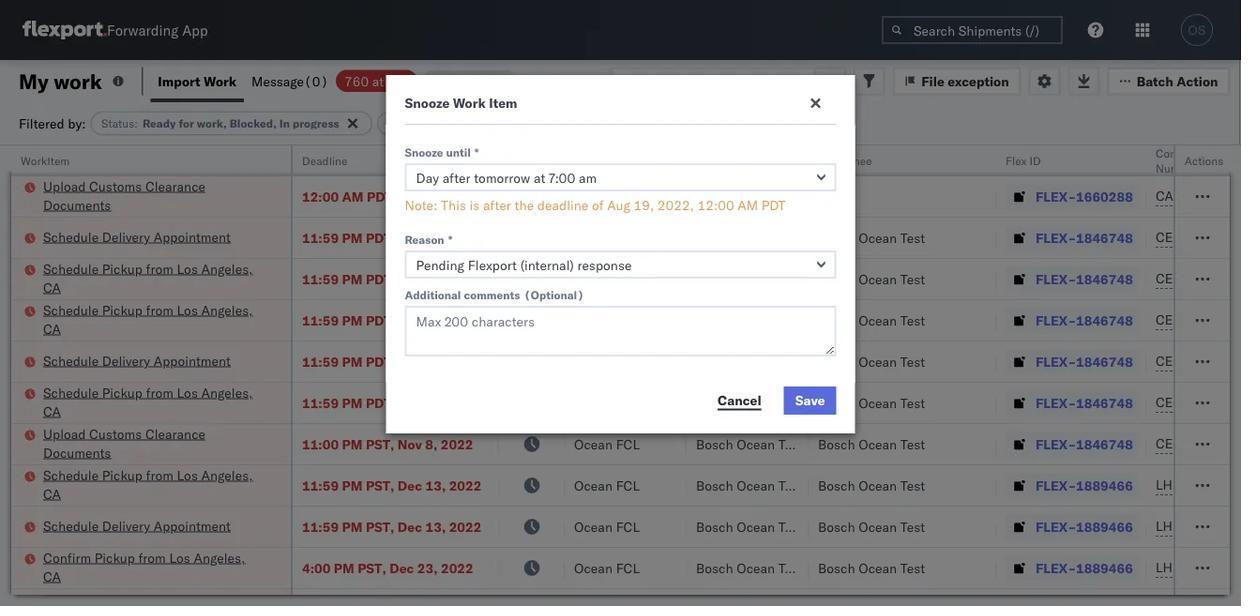 Task type: describe. For each thing, give the bounding box(es) containing it.
7 ocean fcl from the top
[[574, 477, 640, 494]]

upload customs clearance documents for 11:00 pm pst, nov 8, 2022
[[43, 426, 206, 461]]

ceau7522281 for 4th "schedule pickup from los angeles, ca" "button" from the bottom of the page
[[1156, 270, 1242, 287]]

flex-1846748 for 11:00 pm pst, nov 8, 2022 "upload customs clearance documents" link
[[1036, 436, 1134, 452]]

4 schedule pickup from los angeles, ca button from the top
[[43, 466, 267, 505]]

8,
[[425, 436, 438, 452]]

2 fcl from the top
[[616, 229, 640, 246]]

2 11:59 from the top
[[302, 271, 339, 287]]

confirm pickup from los angeles, ca
[[43, 550, 245, 585]]

3 1889466 from the top
[[1077, 560, 1134, 576]]

dec for schedule delivery appointment
[[398, 519, 422, 535]]

1 schedule delivery appointment button from the top
[[43, 228, 231, 248]]

upload customs clearance documents button for 11:00 pm pst, nov 8, 2022
[[43, 425, 267, 464]]

filtered
[[19, 115, 64, 131]]

1 flex- from the top
[[1036, 188, 1077, 205]]

1 4, from the top
[[427, 229, 439, 246]]

1 vertical spatial *
[[448, 232, 453, 246]]

consignee button
[[809, 149, 978, 168]]

comments
[[464, 288, 520, 302]]

flex-1846748 for schedule pickup from los angeles, ca link associated with 2nd "schedule pickup from los angeles, ca" "button" from the top of the page
[[1036, 312, 1134, 328]]

resize handle column header for client name button
[[786, 145, 809, 606]]

ca for fourth "schedule pickup from los angeles, ca" "button" from the top
[[43, 486, 61, 502]]

documents for 12:00
[[43, 197, 111, 213]]

8 ocean fcl from the top
[[574, 519, 640, 535]]

mode
[[574, 153, 603, 168]]

os button
[[1176, 8, 1219, 52]]

demo
[[749, 188, 784, 205]]

4 1846748 from the top
[[1077, 353, 1134, 370]]

from for schedule pickup from los angeles, ca link associated with 2nd "schedule pickup from los angeles, ca" "button" from the top of the page
[[146, 302, 173, 318]]

7 fcl from the top
[[616, 477, 640, 494]]

upload customs clearance documents link for 11:00 pm pst, nov 8, 2022
[[43, 425, 267, 462]]

1 - from the left
[[818, 188, 827, 205]]

import work button
[[151, 60, 244, 102]]

2 schedule from the top
[[43, 260, 99, 277]]

pst, left 8,
[[366, 436, 395, 452]]

4 fcl from the top
[[616, 312, 640, 328]]

on
[[459, 73, 474, 89]]

my work
[[19, 68, 102, 94]]

4:00 pm pst, dec 23, 2022
[[302, 560, 474, 576]]

760 at risk
[[345, 73, 409, 89]]

by:
[[68, 115, 86, 131]]

status
[[101, 116, 134, 130]]

numbers
[[1156, 161, 1203, 175]]

ca for the confirm pickup from los angeles, ca button
[[43, 568, 61, 585]]

pickup for 2nd "schedule pickup from los angeles, ca" "button" from the top of the page
[[102, 302, 143, 318]]

flex
[[1006, 153, 1027, 168]]

confirm pickup from los angeles, ca link
[[43, 549, 267, 586]]

lhuu7894563 for schedule delivery appointment
[[1156, 518, 1242, 534]]

los for the confirm pickup from los angeles, ca button
[[169, 550, 190, 566]]

pickup for 4th "schedule pickup from los angeles, ca" "button" from the bottom of the page
[[102, 260, 143, 277]]

is
[[470, 197, 480, 214]]

container
[[1156, 146, 1207, 160]]

flexport. image
[[23, 21, 107, 39]]

1 flex-1846748 from the top
[[1036, 229, 1134, 246]]

after
[[483, 197, 511, 214]]

batch
[[1137, 73, 1174, 89]]

2 ocean fcl from the top
[[574, 229, 640, 246]]

filtered by:
[[19, 115, 86, 131]]

4 4, from the top
[[427, 353, 439, 370]]

forwarding app
[[107, 21, 208, 39]]

2 vertical spatial dec
[[390, 560, 414, 576]]

3 schedule delivery appointment button from the top
[[43, 517, 231, 537]]

4, for second "schedule pickup from los angeles, ca" "button" from the bottom of the page
[[427, 395, 439, 411]]

pickup for second "schedule pickup from los angeles, ca" "button" from the bottom of the page
[[102, 384, 143, 401]]

work
[[54, 68, 102, 94]]

9 fcl from the top
[[616, 560, 640, 576]]

work,
[[197, 116, 227, 130]]

lhuu7894563 for schedule pickup from los angeles, ca
[[1156, 477, 1242, 493]]

cancel button
[[707, 387, 773, 415]]

4 flex-1846748 from the top
[[1036, 353, 1134, 370]]

3 fcl from the top
[[616, 271, 640, 287]]

container numbers button
[[1147, 142, 1242, 176]]

resize handle column header for workitem button
[[268, 145, 291, 606]]

action
[[1177, 73, 1219, 89]]

4 schedule from the top
[[43, 352, 99, 369]]

clearance for 11:00 pm pst, nov 8, 2022
[[145, 426, 206, 442]]

forwarding
[[107, 21, 179, 39]]

flex id button
[[997, 149, 1128, 168]]

forwarding app link
[[23, 21, 208, 39]]

this
[[441, 197, 466, 214]]

app
[[182, 21, 208, 39]]

2 flex- from the top
[[1036, 229, 1077, 246]]

3 flex-1889466 from the top
[[1036, 560, 1134, 576]]

4, for 2nd "schedule pickup from los angeles, ca" "button" from the top of the page
[[427, 312, 439, 328]]

track
[[477, 73, 508, 89]]

11:00 pm pst, nov 8, 2022
[[302, 436, 473, 452]]

save button
[[784, 387, 837, 415]]

deadline button
[[293, 149, 481, 168]]

schedule pickup from los angeles, ca for second "schedule pickup from los angeles, ca" "button" from the bottom of the page
[[43, 384, 253, 420]]

1 vertical spatial consignee
[[787, 188, 850, 205]]

import work
[[158, 73, 237, 89]]

schedule delivery appointment link for 2nd schedule delivery appointment button from the bottom
[[43, 351, 231, 370]]

upload customs clearance documents for 12:00 am pdt, aug 19, 2022
[[43, 178, 206, 213]]

7 flex- from the top
[[1036, 436, 1077, 452]]

resize handle column header for flex id button
[[1124, 145, 1147, 606]]

1 horizontal spatial aug
[[607, 197, 631, 214]]

schedule pickup from los angeles, ca link for 2nd "schedule pickup from los angeles, ca" "button" from the top of the page
[[43, 301, 267, 338]]

customs for 12:00 am pdt, aug 19, 2022
[[89, 178, 142, 194]]

flex-1889466 for schedule pickup from los angeles, ca
[[1036, 477, 1134, 494]]

7 schedule from the top
[[43, 518, 99, 534]]

(0)
[[304, 73, 329, 89]]

4 ceau7522281 from the top
[[1156, 353, 1242, 369]]

1 ceau7522281 from the top
[[1156, 229, 1242, 245]]

ceau7522281 for 11:00 pm pst, nov 8, 2022 upload customs clearance documents 'button'
[[1156, 435, 1242, 452]]

1 horizontal spatial am
[[738, 197, 758, 214]]

11:59 pm pdt, nov 4, 2022 for second "schedule pickup from los angeles, ca" "button" from the bottom of the page
[[302, 395, 475, 411]]

6 1846748 from the top
[[1077, 436, 1134, 452]]

file
[[922, 73, 945, 89]]

mode button
[[565, 149, 668, 168]]

id
[[1030, 153, 1041, 168]]

13, for schedule delivery appointment
[[426, 519, 446, 535]]

Search Work text field
[[611, 67, 816, 95]]

os
[[1189, 23, 1207, 37]]

caiu7969337
[[1156, 188, 1242, 204]]

12:00 am pdt, aug 19, 2022
[[302, 188, 484, 205]]

angeles, for schedule pickup from los angeles, ca link associated with 2nd "schedule pickup from los angeles, ca" "button" from the top of the page
[[201, 302, 253, 318]]

ca for 2nd "schedule pickup from los angeles, ca" "button" from the top of the page
[[43, 321, 61, 337]]

4 ocean fcl from the top
[[574, 312, 640, 328]]

205
[[431, 73, 455, 89]]

3 flex- from the top
[[1036, 271, 1077, 287]]

flex-1889466 for schedule delivery appointment
[[1036, 519, 1134, 535]]

blocked,
[[230, 116, 277, 130]]

status : ready for work, blocked, in progress
[[101, 116, 339, 130]]

los for 2nd "schedule pickup from los angeles, ca" "button" from the top of the page
[[177, 302, 198, 318]]

note: this is after the deadline of aug 19, 2022, 12:00 am pdt
[[405, 197, 786, 214]]

upload customs clearance documents button for 12:00 am pdt, aug 19, 2022
[[43, 177, 267, 216]]

of
[[592, 197, 604, 214]]

2022,
[[658, 197, 694, 214]]

exception
[[948, 73, 1010, 89]]

from for fourth "schedule pickup from los angeles, ca" "button" from the top's schedule pickup from los angeles, ca link
[[146, 467, 173, 483]]

4 11:59 from the top
[[302, 353, 339, 370]]

3 lhuu7894563 from the top
[[1156, 559, 1242, 576]]

2 schedule pickup from los angeles, ca button from the top
[[43, 301, 267, 340]]

in
[[280, 116, 290, 130]]

205 on track
[[431, 73, 508, 89]]

pickup for the confirm pickup from los angeles, ca button
[[95, 550, 135, 566]]

5 flex- from the top
[[1036, 353, 1077, 370]]

1 horizontal spatial 19,
[[634, 197, 654, 214]]

resize handle column header for consignee button
[[974, 145, 997, 606]]

schedule pickup from los angeles, ca link for fourth "schedule pickup from los angeles, ca" "button" from the top
[[43, 466, 267, 504]]

8 flex- from the top
[[1036, 477, 1077, 494]]

message (0)
[[252, 73, 329, 89]]

pdt
[[762, 197, 786, 214]]

--
[[818, 188, 835, 205]]

resize handle column header for mode button at top
[[664, 145, 687, 606]]

dec for schedule pickup from los angeles, ca
[[398, 477, 422, 494]]

760
[[345, 73, 369, 89]]

name
[[730, 153, 760, 168]]

los for second "schedule pickup from los angeles, ca" "button" from the bottom of the page
[[177, 384, 198, 401]]

import
[[158, 73, 201, 89]]

11:59 pm pdt, nov 4, 2022 for 4th "schedule pickup from los angeles, ca" "button" from the bottom of the page
[[302, 271, 475, 287]]

1660288
[[1077, 188, 1134, 205]]

pst, down 11:00 pm pst, nov 8, 2022
[[366, 477, 395, 494]]

0 horizontal spatial aug
[[400, 188, 425, 205]]

work for import
[[204, 73, 237, 89]]

ceau7522281 for 2nd "schedule pickup from los angeles, ca" "button" from the top of the page
[[1156, 312, 1242, 328]]

13, for schedule pickup from los angeles, ca
[[426, 477, 446, 494]]

Pending Flexport (internal) response text field
[[405, 251, 837, 279]]

confirm pickup from los angeles, ca button
[[43, 549, 267, 588]]

schedule delivery appointment for 3rd schedule delivery appointment button from the top of the page
[[43, 518, 231, 534]]

pst, up 4:00 pm pst, dec 23, 2022
[[366, 519, 395, 535]]

ca for 4th "schedule pickup from los angeles, ca" "button" from the bottom of the page
[[43, 279, 61, 296]]

batch action
[[1137, 73, 1219, 89]]

11:59 pm pst, dec 13, 2022 for schedule delivery appointment
[[302, 519, 482, 535]]

3 11:59 from the top
[[302, 312, 339, 328]]

5 fcl from the top
[[616, 353, 640, 370]]

0 horizontal spatial 19,
[[428, 188, 448, 205]]

snooze for until
[[405, 145, 443, 159]]

10 flex- from the top
[[1036, 560, 1077, 576]]

snooze for work
[[405, 95, 450, 111]]

upload for 12:00 am pdt, aug 19, 2022
[[43, 178, 86, 194]]

1 schedule pickup from los angeles, ca button from the top
[[43, 260, 267, 299]]

client name
[[696, 153, 760, 168]]

confirm
[[43, 550, 91, 566]]

deadline
[[538, 197, 589, 214]]

snooze until *
[[405, 145, 479, 159]]

(optional)
[[524, 288, 584, 302]]

flex id
[[1006, 153, 1041, 168]]

risk
[[387, 73, 409, 89]]

5 1846748 from the top
[[1077, 395, 1134, 411]]

the
[[515, 197, 534, 214]]

5 ocean fcl from the top
[[574, 353, 640, 370]]

1 11:59 pm pdt, nov 4, 2022 from the top
[[302, 229, 475, 246]]

0 horizontal spatial 12:00
[[302, 188, 339, 205]]



Task type: locate. For each thing, give the bounding box(es) containing it.
1 vertical spatial dec
[[398, 519, 422, 535]]

11:59 pm pst, dec 13, 2022
[[302, 477, 482, 494], [302, 519, 482, 535]]

2 schedule pickup from los angeles, ca from the top
[[43, 302, 253, 337]]

work down the '205 on track'
[[453, 95, 486, 111]]

from
[[146, 260, 173, 277], [146, 302, 173, 318], [146, 384, 173, 401], [146, 467, 173, 483], [138, 550, 166, 566]]

2 clearance from the top
[[145, 426, 206, 442]]

schedule pickup from los angeles, ca for 4th "schedule pickup from los angeles, ca" "button" from the bottom of the page
[[43, 260, 253, 296]]

1 lhuu7894563 from the top
[[1156, 477, 1242, 493]]

4 flex- from the top
[[1036, 312, 1077, 328]]

0 vertical spatial work
[[204, 73, 237, 89]]

los for fourth "schedule pickup from los angeles, ca" "button" from the top
[[177, 467, 198, 483]]

upload for 11:00 pm pst, nov 8, 2022
[[43, 426, 86, 442]]

ocean
[[574, 188, 613, 205], [574, 229, 613, 246], [737, 229, 775, 246], [859, 229, 897, 246], [574, 271, 613, 287], [737, 271, 775, 287], [859, 271, 897, 287], [574, 312, 613, 328], [859, 312, 897, 328], [574, 353, 613, 370], [737, 353, 775, 370], [859, 353, 897, 370], [737, 395, 775, 411], [859, 395, 897, 411], [574, 436, 613, 452], [737, 436, 775, 452], [859, 436, 897, 452], [574, 477, 613, 494], [737, 477, 775, 494], [859, 477, 897, 494], [574, 519, 613, 535], [737, 519, 775, 535], [859, 519, 897, 535], [574, 560, 613, 576], [737, 560, 775, 576], [859, 560, 897, 576]]

1 flex-1889466 from the top
[[1036, 477, 1134, 494]]

client name button
[[687, 149, 790, 168]]

work for snooze
[[453, 95, 486, 111]]

2 upload customs clearance documents link from the top
[[43, 425, 267, 462]]

11:59 pm pst, dec 13, 2022 down 11:00 pm pst, nov 8, 2022
[[302, 477, 482, 494]]

7 11:59 from the top
[[302, 519, 339, 535]]

schedule delivery appointment for 3rd schedule delivery appointment button from the bottom of the page
[[43, 229, 231, 245]]

schedule delivery appointment link for 3rd schedule delivery appointment button from the top of the page
[[43, 517, 231, 535]]

aug right of
[[607, 197, 631, 214]]

pickup
[[102, 260, 143, 277], [102, 302, 143, 318], [102, 384, 143, 401], [102, 467, 143, 483], [95, 550, 135, 566]]

6 flex- from the top
[[1036, 395, 1077, 411]]

6 schedule from the top
[[43, 467, 99, 483]]

1 vertical spatial upload customs clearance documents link
[[43, 425, 267, 462]]

2 1846748 from the top
[[1077, 271, 1134, 287]]

0 horizontal spatial *
[[448, 232, 453, 246]]

0 horizontal spatial :
[[134, 116, 138, 130]]

0 vertical spatial schedule delivery appointment
[[43, 229, 231, 245]]

19, left 2022,
[[634, 197, 654, 214]]

3 schedule delivery appointment from the top
[[43, 518, 231, 534]]

2 schedule pickup from los angeles, ca link from the top
[[43, 301, 267, 338]]

2 4, from the top
[[427, 271, 439, 287]]

until
[[446, 145, 471, 159]]

2022
[[452, 188, 484, 205], [442, 229, 475, 246], [442, 271, 475, 287], [442, 312, 475, 328], [442, 353, 475, 370], [442, 395, 475, 411], [441, 436, 473, 452], [449, 477, 482, 494], [449, 519, 482, 535], [441, 560, 474, 576]]

customs
[[89, 178, 142, 194], [89, 426, 142, 442]]

schedule pickup from los angeles, ca button
[[43, 260, 267, 299], [43, 301, 267, 340], [43, 383, 267, 423], [43, 466, 267, 505]]

2 vertical spatial flex-1889466
[[1036, 560, 1134, 576]]

1 delivery from the top
[[102, 229, 150, 245]]

3 ocean fcl from the top
[[574, 271, 640, 287]]

snooze up the "the"
[[509, 153, 546, 168]]

snooze work item
[[405, 95, 518, 111]]

progress
[[293, 116, 339, 130]]

1 vertical spatial schedule delivery appointment button
[[43, 351, 231, 372]]

upload customs clearance documents link for 12:00 am pdt, aug 19, 2022
[[43, 177, 267, 214]]

from inside confirm pickup from los angeles, ca
[[138, 550, 166, 566]]

flex-1846748
[[1036, 229, 1134, 246], [1036, 271, 1134, 287], [1036, 312, 1134, 328], [1036, 353, 1134, 370], [1036, 395, 1134, 411], [1036, 436, 1134, 452]]

1 1846748 from the top
[[1077, 229, 1134, 246]]

clearance for 12:00 am pdt, aug 19, 2022
[[145, 178, 206, 194]]

0 vertical spatial 11:59 pm pst, dec 13, 2022
[[302, 477, 482, 494]]

1 vertical spatial 13,
[[426, 519, 446, 535]]

flexport
[[696, 188, 746, 205]]

19, left is
[[428, 188, 448, 205]]

no
[[440, 116, 455, 130]]

0 vertical spatial 1889466
[[1077, 477, 1134, 494]]

0 horizontal spatial work
[[204, 73, 237, 89]]

2 schedule delivery appointment link from the top
[[43, 351, 231, 370]]

angeles, for confirm pickup from los angeles, ca link
[[194, 550, 245, 566]]

fcl
[[616, 188, 640, 205], [616, 229, 640, 246], [616, 271, 640, 287], [616, 312, 640, 328], [616, 353, 640, 370], [616, 436, 640, 452], [616, 477, 640, 494], [616, 519, 640, 535], [616, 560, 640, 576]]

1 schedule delivery appointment link from the top
[[43, 228, 231, 246]]

customs for 11:00 pm pst, nov 8, 2022
[[89, 426, 142, 442]]

11:00
[[302, 436, 339, 452]]

test
[[779, 229, 804, 246], [901, 229, 926, 246], [779, 271, 804, 287], [901, 271, 926, 287], [901, 312, 926, 328], [779, 353, 804, 370], [901, 353, 926, 370], [779, 395, 804, 411], [901, 395, 926, 411], [779, 436, 804, 452], [901, 436, 926, 452], [779, 477, 804, 494], [901, 477, 926, 494], [779, 519, 804, 535], [901, 519, 926, 535], [779, 560, 804, 576], [901, 560, 926, 576]]

0 vertical spatial dec
[[398, 477, 422, 494]]

delivery for 3rd schedule delivery appointment button from the bottom of the page
[[102, 229, 150, 245]]

1 vertical spatial schedule delivery appointment link
[[43, 351, 231, 370]]

work right import
[[204, 73, 237, 89]]

2 vertical spatial schedule delivery appointment link
[[43, 517, 231, 535]]

container numbers
[[1156, 146, 1207, 175]]

schedule pickup from los angeles, ca for fourth "schedule pickup from los angeles, ca" "button" from the top
[[43, 467, 253, 502]]

9 ocean fcl from the top
[[574, 560, 640, 576]]

ready
[[143, 116, 176, 130]]

clearance
[[145, 178, 206, 194], [145, 426, 206, 442]]

0 vertical spatial *
[[475, 145, 479, 159]]

delivery for 2nd schedule delivery appointment button from the bottom
[[102, 352, 150, 369]]

1 horizontal spatial *
[[475, 145, 479, 159]]

9 flex- from the top
[[1036, 519, 1077, 535]]

bosch ocean test
[[696, 229, 804, 246], [818, 229, 926, 246], [696, 271, 804, 287], [818, 271, 926, 287], [818, 312, 926, 328], [696, 353, 804, 370], [818, 353, 926, 370], [696, 395, 804, 411], [818, 395, 926, 411], [696, 436, 804, 452], [818, 436, 926, 452], [696, 477, 804, 494], [818, 477, 926, 494], [696, 519, 804, 535], [818, 519, 926, 535], [696, 560, 804, 576], [818, 560, 926, 576]]

flex-1846748 for 4th "schedule pickup from los angeles, ca" "button" from the bottom of the page schedule pickup from los angeles, ca link
[[1036, 271, 1134, 287]]

1 ocean fcl from the top
[[574, 188, 640, 205]]

0 vertical spatial 13,
[[426, 477, 446, 494]]

4, for 4th "schedule pickup from los angeles, ca" "button" from the bottom of the page
[[427, 271, 439, 287]]

batch action button
[[1108, 67, 1231, 95]]

4 11:59 pm pdt, nov 4, 2022 from the top
[[302, 353, 475, 370]]

:
[[134, 116, 138, 130], [432, 116, 435, 130]]

2 upload customs clearance documents from the top
[[43, 426, 206, 461]]

schedule pickup from los angeles, ca
[[43, 260, 253, 296], [43, 302, 253, 337], [43, 384, 253, 420], [43, 467, 253, 502]]

2 vertical spatial delivery
[[102, 518, 150, 534]]

0 vertical spatial delivery
[[102, 229, 150, 245]]

snooze down 'snoozed : no'
[[405, 145, 443, 159]]

6 flex-1846748 from the top
[[1036, 436, 1134, 452]]

13, up 23,
[[426, 519, 446, 535]]

3 appointment from the top
[[154, 518, 231, 534]]

upload
[[43, 178, 86, 194], [43, 426, 86, 442]]

save
[[796, 392, 825, 409]]

upload customs clearance documents link
[[43, 177, 267, 214], [43, 425, 267, 462]]

1 upload from the top
[[43, 178, 86, 194]]

0 vertical spatial upload customs clearance documents button
[[43, 177, 267, 216]]

2 11:59 pm pdt, nov 4, 2022 from the top
[[302, 271, 475, 287]]

0 vertical spatial customs
[[89, 178, 142, 194]]

2 upload customs clearance documents button from the top
[[43, 425, 267, 464]]

ca inside confirm pickup from los angeles, ca
[[43, 568, 61, 585]]

2 upload from the top
[[43, 426, 86, 442]]

reason *
[[405, 232, 453, 246]]

ca for second "schedule pickup from los angeles, ca" "button" from the bottom of the page
[[43, 403, 61, 420]]

5 11:59 from the top
[[302, 395, 339, 411]]

1 upload customs clearance documents button from the top
[[43, 177, 267, 216]]

1 vertical spatial upload
[[43, 426, 86, 442]]

schedule delivery appointment button
[[43, 228, 231, 248], [43, 351, 231, 372], [43, 517, 231, 537]]

1 vertical spatial clearance
[[145, 426, 206, 442]]

resize handle column header
[[268, 145, 291, 606], [477, 145, 499, 606], [542, 145, 565, 606], [664, 145, 687, 606], [786, 145, 809, 606], [974, 145, 997, 606], [1124, 145, 1147, 606], [1208, 145, 1230, 606]]

11:59 pm pdt, nov 4, 2022
[[302, 229, 475, 246], [302, 271, 475, 287], [302, 312, 475, 328], [302, 353, 475, 370], [302, 395, 475, 411]]

1 vertical spatial 11:59 pm pst, dec 13, 2022
[[302, 519, 482, 535]]

delivery
[[102, 229, 150, 245], [102, 352, 150, 369], [102, 518, 150, 534]]

1 : from the left
[[134, 116, 138, 130]]

0 vertical spatial flex-1889466
[[1036, 477, 1134, 494]]

2 delivery from the top
[[102, 352, 150, 369]]

item
[[489, 95, 518, 111]]

13, down 8,
[[426, 477, 446, 494]]

0 vertical spatial schedule delivery appointment link
[[43, 228, 231, 246]]

3 schedule pickup from los angeles, ca from the top
[[43, 384, 253, 420]]

1 vertical spatial customs
[[89, 426, 142, 442]]

1 vertical spatial flex-1889466
[[1036, 519, 1134, 535]]

2 schedule delivery appointment button from the top
[[43, 351, 231, 372]]

0 vertical spatial consignee
[[818, 153, 872, 168]]

schedule pickup from los angeles, ca link for 4th "schedule pickup from los angeles, ca" "button" from the bottom of the page
[[43, 260, 267, 297]]

2 vertical spatial schedule delivery appointment button
[[43, 517, 231, 537]]

nov
[[399, 229, 423, 246], [399, 271, 423, 287], [399, 312, 423, 328], [399, 353, 423, 370], [399, 395, 423, 411], [398, 436, 422, 452]]

1 clearance from the top
[[145, 178, 206, 194]]

from for confirm pickup from los angeles, ca link
[[138, 550, 166, 566]]

snooze
[[405, 95, 450, 111], [405, 145, 443, 159], [509, 153, 546, 168]]

snoozed : no
[[388, 116, 455, 130]]

19,
[[428, 188, 448, 205], [634, 197, 654, 214]]

1 horizontal spatial :
[[432, 116, 435, 130]]

11:59 pm pst, dec 13, 2022 for schedule pickup from los angeles, ca
[[302, 477, 482, 494]]

1889466 for schedule pickup from los angeles, ca
[[1077, 477, 1134, 494]]

3 1846748 from the top
[[1077, 312, 1134, 328]]

consignee inside button
[[818, 153, 872, 168]]

5 11:59 pm pdt, nov 4, 2022 from the top
[[302, 395, 475, 411]]

2 flex-1846748 from the top
[[1036, 271, 1134, 287]]

1 vertical spatial delivery
[[102, 352, 150, 369]]

: left ready
[[134, 116, 138, 130]]

work
[[204, 73, 237, 89], [453, 95, 486, 111]]

additional comments (optional)
[[405, 288, 584, 302]]

2 1889466 from the top
[[1077, 519, 1134, 535]]

from for schedule pickup from los angeles, ca link for second "schedule pickup from los angeles, ca" "button" from the bottom of the page
[[146, 384, 173, 401]]

los for 4th "schedule pickup from los angeles, ca" "button" from the bottom of the page
[[177, 260, 198, 277]]

1846748
[[1077, 229, 1134, 246], [1077, 271, 1134, 287], [1077, 312, 1134, 328], [1077, 353, 1134, 370], [1077, 395, 1134, 411], [1077, 436, 1134, 452]]

aug
[[400, 188, 425, 205], [607, 197, 631, 214]]

5 ceau7522281 from the top
[[1156, 394, 1242, 411]]

0 vertical spatial upload
[[43, 178, 86, 194]]

reason
[[405, 232, 445, 246]]

angeles, for fourth "schedule pickup from los angeles, ca" "button" from the top's schedule pickup from los angeles, ca link
[[201, 467, 253, 483]]

1 appointment from the top
[[154, 229, 231, 245]]

client
[[696, 153, 727, 168]]

1 schedule pickup from los angeles, ca from the top
[[43, 260, 253, 296]]

delivery for 3rd schedule delivery appointment button from the top of the page
[[102, 518, 150, 534]]

Max 200 characters text field
[[405, 306, 837, 357]]

3 schedule pickup from los angeles, ca link from the top
[[43, 383, 267, 421]]

pickup for fourth "schedule pickup from los angeles, ca" "button" from the top
[[102, 467, 143, 483]]

workitem
[[21, 153, 70, 168]]

for
[[179, 116, 194, 130]]

note:
[[405, 197, 438, 214]]

consignee right "pdt"
[[787, 188, 850, 205]]

6 resize handle column header from the left
[[974, 145, 997, 606]]

12:00 right 2022,
[[698, 197, 735, 214]]

workitem button
[[11, 149, 272, 168]]

: left no
[[432, 116, 435, 130]]

angeles, inside confirm pickup from los angeles, ca
[[194, 550, 245, 566]]

actions
[[1185, 153, 1224, 168]]

am left "pdt"
[[738, 197, 758, 214]]

schedule delivery appointment for 2nd schedule delivery appointment button from the bottom
[[43, 352, 231, 369]]

file exception button
[[893, 67, 1022, 95], [893, 67, 1022, 95]]

2 ceau7522281 from the top
[[1156, 270, 1242, 287]]

1 vertical spatial lhuu7894563
[[1156, 518, 1242, 534]]

dec down 11:00 pm pst, nov 8, 2022
[[398, 477, 422, 494]]

flex-1889466
[[1036, 477, 1134, 494], [1036, 519, 1134, 535], [1036, 560, 1134, 576]]

0 vertical spatial schedule delivery appointment button
[[43, 228, 231, 248]]

0 vertical spatial appointment
[[154, 229, 231, 245]]

3 delivery from the top
[[102, 518, 150, 534]]

resize handle column header for deadline button
[[477, 145, 499, 606]]

pickup inside confirm pickup from los angeles, ca
[[95, 550, 135, 566]]

2 : from the left
[[432, 116, 435, 130]]

ceau7522281 for second "schedule pickup from los angeles, ca" "button" from the bottom of the page
[[1156, 394, 1242, 411]]

3 schedule pickup from los angeles, ca button from the top
[[43, 383, 267, 423]]

Day after tomorrow at 7:00 am text field
[[405, 163, 837, 191]]

snooze up 'snoozed : no'
[[405, 95, 450, 111]]

1 horizontal spatial work
[[453, 95, 486, 111]]

12:00 down 'deadline'
[[302, 188, 339, 205]]

5 4, from the top
[[427, 395, 439, 411]]

6 fcl from the top
[[616, 436, 640, 452]]

5 schedule from the top
[[43, 384, 99, 401]]

1 vertical spatial schedule delivery appointment
[[43, 352, 231, 369]]

message
[[252, 73, 304, 89]]

documents for 11:00
[[43, 444, 111, 461]]

pst, left 23,
[[358, 560, 386, 576]]

work inside import work button
[[204, 73, 237, 89]]

-
[[818, 188, 827, 205], [827, 188, 835, 205]]

2 customs from the top
[[89, 426, 142, 442]]

6 ocean fcl from the top
[[574, 436, 640, 452]]

appointment
[[154, 229, 231, 245], [154, 352, 231, 369], [154, 518, 231, 534]]

23,
[[418, 560, 438, 576]]

11:59 pm pdt, nov 4, 2022 for 2nd "schedule pickup from los angeles, ca" "button" from the top of the page
[[302, 312, 475, 328]]

2 lhuu7894563 from the top
[[1156, 518, 1242, 534]]

from for 4th "schedule pickup from los angeles, ca" "button" from the bottom of the page schedule pickup from los angeles, ca link
[[146, 260, 173, 277]]

1 13, from the top
[[426, 477, 446, 494]]

2 appointment from the top
[[154, 352, 231, 369]]

flex-1660288
[[1036, 188, 1134, 205]]

1 vertical spatial 1889466
[[1077, 519, 1134, 535]]

2 - from the left
[[827, 188, 835, 205]]

lhuu7894563
[[1156, 477, 1242, 493], [1156, 518, 1242, 534], [1156, 559, 1242, 576]]

flexport demo consignee
[[696, 188, 850, 205]]

8 fcl from the top
[[616, 519, 640, 535]]

pst,
[[366, 436, 395, 452], [366, 477, 395, 494], [366, 519, 395, 535], [358, 560, 386, 576]]

3 11:59 pm pdt, nov 4, 2022 from the top
[[302, 312, 475, 328]]

2 schedule delivery appointment from the top
[[43, 352, 231, 369]]

snoozed
[[388, 116, 432, 130]]

1 vertical spatial work
[[453, 95, 486, 111]]

0 vertical spatial upload customs clearance documents
[[43, 178, 206, 213]]

schedule pickup from los angeles, ca link for second "schedule pickup from los angeles, ca" "button" from the bottom of the page
[[43, 383, 267, 421]]

* right until
[[475, 145, 479, 159]]

schedule delivery appointment
[[43, 229, 231, 245], [43, 352, 231, 369], [43, 518, 231, 534]]

ocean fcl
[[574, 188, 640, 205], [574, 229, 640, 246], [574, 271, 640, 287], [574, 312, 640, 328], [574, 353, 640, 370], [574, 436, 640, 452], [574, 477, 640, 494], [574, 519, 640, 535], [574, 560, 640, 576]]

3 schedule from the top
[[43, 302, 99, 318]]

3 resize handle column header from the left
[[542, 145, 565, 606]]

1 fcl from the top
[[616, 188, 640, 205]]

4 resize handle column header from the left
[[664, 145, 687, 606]]

0 vertical spatial documents
[[43, 197, 111, 213]]

2 vertical spatial 1889466
[[1077, 560, 1134, 576]]

8 resize handle column header from the left
[[1208, 145, 1230, 606]]

additional
[[405, 288, 461, 302]]

5 resize handle column header from the left
[[786, 145, 809, 606]]

cancel
[[718, 392, 762, 408]]

2 vertical spatial lhuu7894563
[[1156, 559, 1242, 576]]

deadline
[[302, 153, 348, 168]]

: for snoozed
[[432, 116, 435, 130]]

1 horizontal spatial 12:00
[[698, 197, 735, 214]]

6 11:59 from the top
[[302, 477, 339, 494]]

schedule delivery appointment link for 3rd schedule delivery appointment button from the bottom of the page
[[43, 228, 231, 246]]

* right reason at the left
[[448, 232, 453, 246]]

: for status
[[134, 116, 138, 130]]

1 vertical spatial upload customs clearance documents button
[[43, 425, 267, 464]]

4 schedule pickup from los angeles, ca link from the top
[[43, 466, 267, 504]]

0 vertical spatial clearance
[[145, 178, 206, 194]]

upload customs clearance documents button
[[43, 177, 267, 216], [43, 425, 267, 464]]

schedule delivery appointment link
[[43, 228, 231, 246], [43, 351, 231, 370], [43, 517, 231, 535]]

consignee up --
[[818, 153, 872, 168]]

1 vertical spatial documents
[[43, 444, 111, 461]]

5 flex-1846748 from the top
[[1036, 395, 1134, 411]]

dec left 23,
[[390, 560, 414, 576]]

am down 'deadline'
[[342, 188, 364, 205]]

aug left 'this'
[[400, 188, 425, 205]]

angeles, for 4th "schedule pickup from los angeles, ca" "button" from the bottom of the page schedule pickup from los angeles, ca link
[[201, 260, 253, 277]]

3 ceau7522281 from the top
[[1156, 312, 1242, 328]]

0 vertical spatial lhuu7894563
[[1156, 477, 1242, 493]]

1 schedule from the top
[[43, 229, 99, 245]]

am
[[342, 188, 364, 205], [738, 197, 758, 214]]

angeles, for schedule pickup from los angeles, ca link for second "schedule pickup from los angeles, ca" "button" from the bottom of the page
[[201, 384, 253, 401]]

0 horizontal spatial am
[[342, 188, 364, 205]]

2 documents from the top
[[43, 444, 111, 461]]

at
[[372, 73, 384, 89]]

2 ca from the top
[[43, 321, 61, 337]]

flex-1846748 for schedule pickup from los angeles, ca link for second "schedule pickup from los angeles, ca" "button" from the bottom of the page
[[1036, 395, 1134, 411]]

1 resize handle column header from the left
[[268, 145, 291, 606]]

1 vertical spatial appointment
[[154, 352, 231, 369]]

dec up 23,
[[398, 519, 422, 535]]

Search Shipments (/) text field
[[882, 16, 1063, 44]]

2 vertical spatial schedule delivery appointment
[[43, 518, 231, 534]]

2 13, from the top
[[426, 519, 446, 535]]

schedule pickup from los angeles, ca for 2nd "schedule pickup from los angeles, ca" "button" from the top of the page
[[43, 302, 253, 337]]

2 vertical spatial appointment
[[154, 518, 231, 534]]

11:59 pm pst, dec 13, 2022 up 4:00 pm pst, dec 23, 2022
[[302, 519, 482, 535]]

0 vertical spatial upload customs clearance documents link
[[43, 177, 267, 214]]

4,
[[427, 229, 439, 246], [427, 271, 439, 287], [427, 312, 439, 328], [427, 353, 439, 370], [427, 395, 439, 411]]

1889466 for schedule delivery appointment
[[1077, 519, 1134, 535]]

1 11:59 from the top
[[302, 229, 339, 246]]

1 vertical spatial upload customs clearance documents
[[43, 426, 206, 461]]

1 1889466 from the top
[[1077, 477, 1134, 494]]

los inside confirm pickup from los angeles, ca
[[169, 550, 190, 566]]



Task type: vqa. For each thing, say whether or not it's contained in the screenshot.
left 12:00
yes



